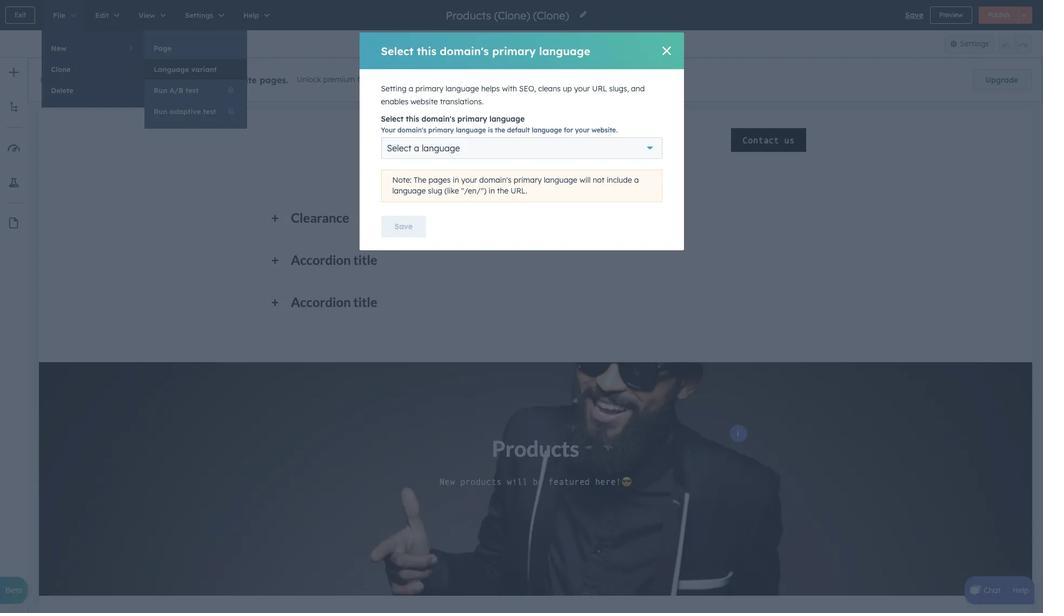Task type: describe. For each thing, give the bounding box(es) containing it.
the inside select this domain's primary language your domain's primary language is the default language for your website.
[[495, 126, 505, 134]]

remove
[[59, 75, 94, 85]]

starter.
[[445, 75, 471, 84]]

adaptive
[[170, 107, 201, 116]]

select this domain's primary language your domain's primary language is the default language for your website.
[[381, 114, 618, 134]]

your
[[381, 126, 396, 134]]

beta
[[5, 586, 22, 596]]

delete button
[[42, 80, 145, 101]]

language
[[154, 65, 189, 74]]

a/b
[[170, 86, 183, 95]]

for
[[564, 126, 573, 134]]

pages
[[429, 175, 451, 185]]

setting a primary language helps with seo, cleans up your url slugs, and enables website translations.
[[381, 84, 645, 107]]

seo,
[[519, 84, 536, 94]]

primary inside note: the pages in your domain's primary language will not include a language slug (like "/en/") in the url.
[[514, 175, 542, 185]]

save button for publish group
[[905, 9, 924, 22]]

select this domain's primary language
[[381, 44, 591, 58]]

the inside note: the pages in your domain's primary language will not include a language slug (like "/en/") in the url.
[[497, 186, 509, 196]]

run a/b test button
[[145, 80, 247, 101]]

premium
[[323, 75, 355, 84]]

variant
[[191, 65, 217, 74]]

language inside setting a primary language helps with seo, cleans up your url slugs, and enables website translations.
[[446, 84, 479, 94]]

clone button
[[42, 59, 145, 80]]

remove the hubspot logo from your website pages.
[[59, 75, 288, 85]]

delete
[[51, 86, 73, 95]]

helps
[[481, 84, 500, 94]]

file button
[[42, 0, 84, 30]]

publish
[[988, 11, 1010, 19]]

website inside setting a primary language helps with seo, cleans up your url slugs, and enables website translations.
[[411, 97, 438, 107]]

your down "variant"
[[200, 75, 221, 85]]

crm
[[406, 75, 423, 84]]

language down note:
[[392, 186, 426, 196]]

translations.
[[440, 97, 484, 107]]

close image
[[662, 47, 671, 55]]

1 group from the left
[[498, 35, 540, 53]]

this for select this domain's primary language your domain's primary language is the default language for your website.
[[406, 114, 419, 124]]

test for run adaptive test
[[203, 107, 216, 116]]

slugs,
[[609, 84, 629, 94]]

setting
[[381, 84, 407, 94]]

your inside select this domain's primary language your domain's primary language is the default language for your website.
[[575, 126, 590, 134]]

0 horizontal spatial in
[[453, 175, 459, 185]]

exit link
[[5, 6, 35, 24]]

unlock
[[297, 75, 321, 84]]

exit
[[15, 11, 26, 19]]

test for run a/b test
[[186, 86, 199, 95]]

select a language
[[387, 143, 460, 154]]

a for setting
[[409, 84, 413, 94]]

"/en/")
[[461, 186, 487, 196]]

run adaptive test
[[154, 107, 216, 116]]

will
[[580, 175, 591, 185]]

preview
[[940, 11, 963, 19]]

hubspot
[[113, 75, 152, 85]]

select this domain's primary language dialog
[[359, 32, 684, 250]]

domain's inside note: the pages in your domain's primary language will not include a language slug (like "/en/") in the url.
[[479, 175, 512, 185]]

slug
[[428, 186, 442, 196]]

from
[[177, 75, 198, 85]]

language variant
[[154, 65, 217, 74]]

beta button
[[0, 577, 28, 604]]

language up up in the top right of the page
[[539, 44, 591, 58]]

enables
[[381, 97, 409, 107]]

select a language button
[[381, 137, 662, 159]]

with inside setting a primary language helps with seo, cleans up your url slugs, and enables website translations.
[[502, 84, 517, 94]]

page
[[154, 44, 172, 52]]

url
[[592, 84, 607, 94]]

run for run adaptive test
[[154, 107, 167, 116]]

new
[[51, 44, 66, 52]]

page button
[[145, 38, 247, 58]]

note: the pages in your domain's primary language will not include a language slug (like "/en/") in the url.
[[392, 175, 639, 196]]

the
[[414, 175, 427, 185]]

features
[[357, 75, 387, 84]]

not
[[593, 175, 605, 185]]



Task type: vqa. For each thing, say whether or not it's contained in the screenshot.
i associated with leftmost i Button
no



Task type: locate. For each thing, give the bounding box(es) containing it.
run left adaptive
[[154, 107, 167, 116]]

domain's down translations.
[[422, 114, 455, 124]]

1 run from the top
[[154, 86, 167, 95]]

a
[[409, 84, 413, 94], [414, 143, 419, 154], [634, 175, 639, 185]]

run adaptive test button
[[145, 101, 247, 122]]

1 vertical spatial this
[[406, 114, 419, 124]]

primary
[[492, 44, 536, 58], [416, 84, 444, 94], [458, 114, 487, 124], [428, 126, 454, 134], [514, 175, 542, 185]]

default
[[507, 126, 530, 134]]

language up default
[[490, 114, 525, 124]]

a inside setting a primary language helps with seo, cleans up your url slugs, and enables website translations.
[[409, 84, 413, 94]]

save button inside select this domain's primary language dialog
[[381, 216, 426, 237]]

group down publish group
[[999, 35, 1033, 53]]

chat
[[984, 586, 1001, 596]]

with left crm
[[389, 75, 404, 84]]

select down your
[[387, 143, 412, 154]]

in up (like
[[453, 175, 459, 185]]

settings
[[960, 39, 989, 49]]

test down from
[[186, 86, 199, 95]]

website
[[223, 75, 257, 85], [411, 97, 438, 107]]

run inside button
[[154, 86, 167, 95]]

0 vertical spatial this
[[417, 44, 437, 58]]

is
[[488, 126, 493, 134]]

test
[[186, 86, 199, 95], [203, 107, 216, 116]]

in right "/en/")
[[489, 186, 495, 196]]

0 vertical spatial select
[[381, 44, 414, 58]]

this
[[417, 44, 437, 58], [406, 114, 419, 124]]

0 horizontal spatial with
[[389, 75, 404, 84]]

0 horizontal spatial a
[[409, 84, 413, 94]]

language inside popup button
[[422, 143, 460, 154]]

domain's up the "starter."
[[440, 44, 489, 58]]

your
[[200, 75, 221, 85], [574, 84, 590, 94], [575, 126, 590, 134], [461, 175, 477, 185]]

save down note:
[[395, 222, 413, 232]]

1 vertical spatial select
[[381, 114, 404, 124]]

2 vertical spatial the
[[497, 186, 509, 196]]

primary inside setting a primary language helps with seo, cleans up your url slugs, and enables website translations.
[[416, 84, 444, 94]]

primary up select a language
[[428, 126, 454, 134]]

1 vertical spatial a
[[414, 143, 419, 154]]

select for select this domain's primary language
[[381, 44, 414, 58]]

1 horizontal spatial in
[[489, 186, 495, 196]]

domain's up select a language
[[398, 126, 427, 134]]

unlock premium features with crm suite starter.
[[297, 75, 471, 84]]

2 run from the top
[[154, 107, 167, 116]]

new button
[[42, 38, 145, 58]]

0 vertical spatial website
[[223, 75, 257, 85]]

2 vertical spatial a
[[634, 175, 639, 185]]

select up unlock premium features with crm suite starter.
[[381, 44, 414, 58]]

this for select this domain's primary language
[[417, 44, 437, 58]]

language variant button
[[145, 59, 247, 80]]

1 horizontal spatial with
[[502, 84, 517, 94]]

save for save button inside the select this domain's primary language dialog
[[395, 222, 413, 232]]

language up translations.
[[446, 84, 479, 94]]

primary left the "starter."
[[416, 84, 444, 94]]

1 vertical spatial run
[[154, 107, 167, 116]]

your inside setting a primary language helps with seo, cleans up your url slugs, and enables website translations.
[[574, 84, 590, 94]]

2 group from the left
[[999, 35, 1033, 53]]

upgrade link
[[972, 69, 1032, 91]]

1 vertical spatial test
[[203, 107, 216, 116]]

0 vertical spatial the
[[97, 75, 111, 85]]

the
[[97, 75, 111, 85], [495, 126, 505, 134], [497, 186, 509, 196]]

save button left preview button
[[905, 9, 924, 22]]

0 horizontal spatial test
[[186, 86, 199, 95]]

file
[[53, 11, 65, 19]]

select for select this domain's primary language your domain's primary language is the default language for your website.
[[381, 114, 404, 124]]

group
[[498, 35, 540, 53], [999, 35, 1033, 53]]

the right remove
[[97, 75, 111, 85]]

language left is
[[456, 126, 486, 134]]

primary down translations.
[[458, 114, 487, 124]]

run down logo
[[154, 86, 167, 95]]

run
[[154, 86, 167, 95], [154, 107, 167, 116]]

save button down note:
[[381, 216, 426, 237]]

0 horizontal spatial group
[[498, 35, 540, 53]]

1 horizontal spatial test
[[203, 107, 216, 116]]

select up your
[[381, 114, 404, 124]]

(like
[[445, 186, 459, 196]]

1 horizontal spatial save button
[[905, 9, 924, 22]]

a inside popup button
[[414, 143, 419, 154]]

save
[[905, 10, 924, 20], [395, 222, 413, 232]]

website down the 'suite'
[[411, 97, 438, 107]]

this down enables
[[406, 114, 419, 124]]

this inside select this domain's primary language your domain's primary language is the default language for your website.
[[406, 114, 419, 124]]

1 horizontal spatial a
[[414, 143, 419, 154]]

language up pages
[[422, 143, 460, 154]]

test inside button
[[203, 107, 216, 116]]

your right up in the top right of the page
[[574, 84, 590, 94]]

your up "/en/")
[[461, 175, 477, 185]]

language
[[539, 44, 591, 58], [446, 84, 479, 94], [490, 114, 525, 124], [456, 126, 486, 134], [532, 126, 562, 134], [422, 143, 460, 154], [544, 175, 578, 185], [392, 186, 426, 196]]

cleans
[[538, 84, 561, 94]]

0 vertical spatial save
[[905, 10, 924, 20]]

1 horizontal spatial website
[[411, 97, 438, 107]]

test inside button
[[186, 86, 199, 95]]

run a/b test
[[154, 86, 199, 95]]

run inside button
[[154, 107, 167, 116]]

save button for select this domain's primary language dialog at the top of page
[[381, 216, 426, 237]]

note:
[[392, 175, 412, 185]]

your inside note: the pages in your domain's primary language will not include a language slug (like "/en/") in the url.
[[461, 175, 477, 185]]

website.
[[592, 126, 618, 134]]

save left preview button
[[905, 10, 924, 20]]

help
[[1013, 586, 1029, 596]]

0 vertical spatial save button
[[905, 9, 924, 22]]

in
[[453, 175, 459, 185], [489, 186, 495, 196]]

save for publish group save button
[[905, 10, 924, 20]]

primary up seo,
[[492, 44, 536, 58]]

clone
[[51, 65, 71, 74]]

the right is
[[495, 126, 505, 134]]

save button
[[905, 9, 924, 22], [381, 216, 426, 237]]

and
[[631, 84, 645, 94]]

2 vertical spatial select
[[387, 143, 412, 154]]

2 horizontal spatial a
[[634, 175, 639, 185]]

1 vertical spatial save button
[[381, 216, 426, 237]]

0 vertical spatial run
[[154, 86, 167, 95]]

0 vertical spatial a
[[409, 84, 413, 94]]

1 vertical spatial the
[[495, 126, 505, 134]]

0 horizontal spatial save button
[[381, 216, 426, 237]]

primary up "url."
[[514, 175, 542, 185]]

1 horizontal spatial save
[[905, 10, 924, 20]]

preview button
[[930, 6, 972, 24]]

save inside button
[[395, 222, 413, 232]]

0 horizontal spatial save
[[395, 222, 413, 232]]

logo
[[154, 75, 174, 85]]

website left "pages."
[[223, 75, 257, 85]]

with left seo,
[[502, 84, 517, 94]]

0 vertical spatial in
[[453, 175, 459, 185]]

url.
[[511, 186, 527, 196]]

group up seo,
[[498, 35, 540, 53]]

select for select a language
[[387, 143, 412, 154]]

select inside popup button
[[387, 143, 412, 154]]

select inside select this domain's primary language your domain's primary language is the default language for your website.
[[381, 114, 404, 124]]

with
[[389, 75, 404, 84], [502, 84, 517, 94]]

1 vertical spatial website
[[411, 97, 438, 107]]

domain's
[[440, 44, 489, 58], [422, 114, 455, 124], [398, 126, 427, 134], [479, 175, 512, 185]]

language left for
[[532, 126, 562, 134]]

0 horizontal spatial website
[[223, 75, 257, 85]]

pages.
[[260, 75, 288, 85]]

your right for
[[575, 126, 590, 134]]

publish group
[[979, 6, 1033, 24]]

test right adaptive
[[203, 107, 216, 116]]

None field
[[445, 8, 573, 22]]

1 vertical spatial in
[[489, 186, 495, 196]]

settings button
[[945, 35, 994, 53]]

domain's up "/en/")
[[479, 175, 512, 185]]

a for select
[[414, 143, 419, 154]]

run for run a/b test
[[154, 86, 167, 95]]

this up the 'suite'
[[417, 44, 437, 58]]

language left will
[[544, 175, 578, 185]]

1 vertical spatial save
[[395, 222, 413, 232]]

select
[[381, 44, 414, 58], [381, 114, 404, 124], [387, 143, 412, 154]]

up
[[563, 84, 572, 94]]

suite
[[425, 75, 443, 84]]

a right the include
[[634, 175, 639, 185]]

include
[[607, 175, 632, 185]]

the left "url."
[[497, 186, 509, 196]]

upgrade
[[986, 75, 1019, 85]]

publish button
[[979, 6, 1019, 24]]

a inside note: the pages in your domain's primary language will not include a language slug (like "/en/") in the url.
[[634, 175, 639, 185]]

a right setting
[[409, 84, 413, 94]]

0 vertical spatial test
[[186, 86, 199, 95]]

a up the
[[414, 143, 419, 154]]

1 horizontal spatial group
[[999, 35, 1033, 53]]



